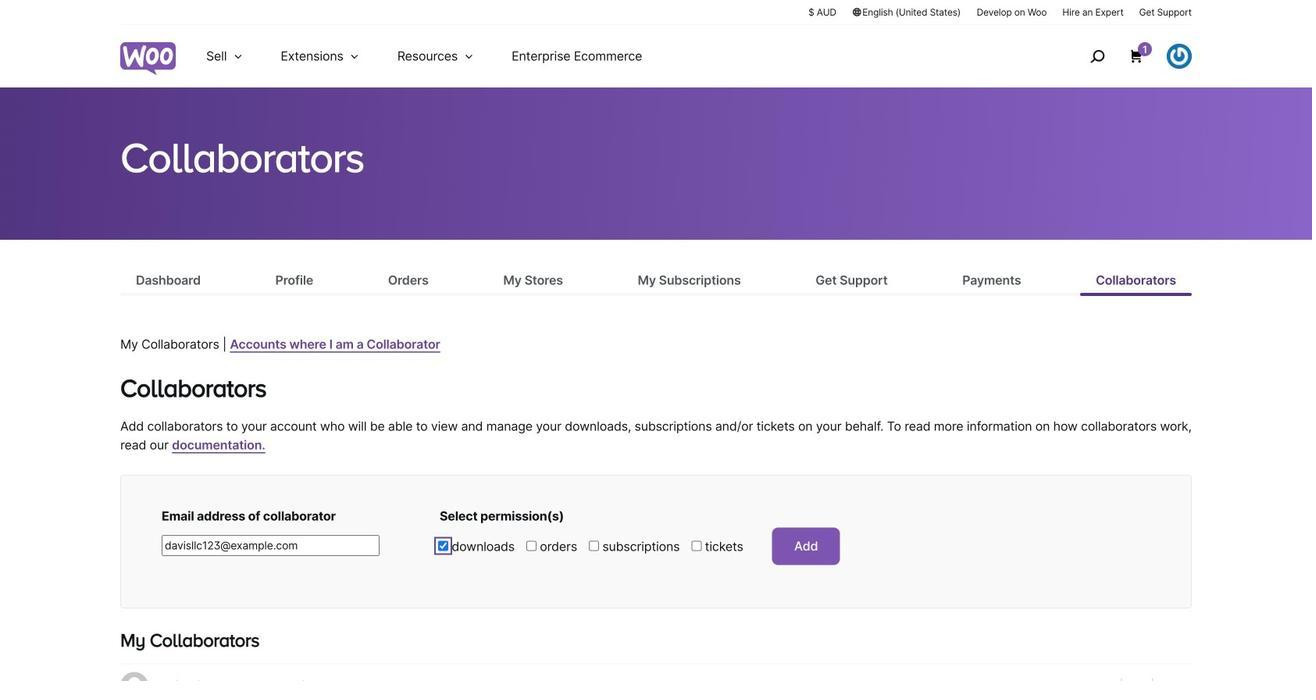 Task type: vqa. For each thing, say whether or not it's contained in the screenshot.
Open account menu ICON
yes



Task type: locate. For each thing, give the bounding box(es) containing it.
search image
[[1085, 44, 1110, 69]]

open account menu image
[[1167, 44, 1192, 69]]

service navigation menu element
[[1057, 31, 1192, 82]]

None checkbox
[[589, 541, 599, 551], [691, 541, 702, 551], [589, 541, 599, 551], [691, 541, 702, 551]]

None checkbox
[[438, 541, 448, 551], [526, 541, 537, 551], [438, 541, 448, 551], [526, 541, 537, 551]]



